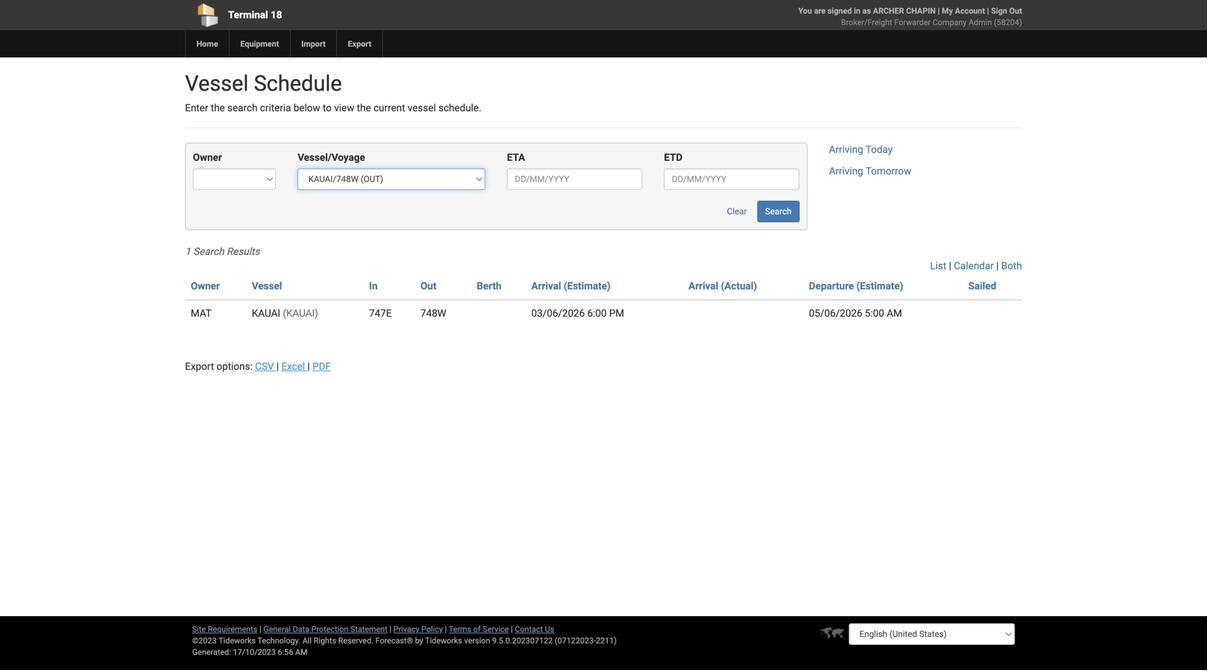 Task type: describe. For each thing, give the bounding box(es) containing it.
schedule.
[[438, 102, 481, 114]]

(estimate) for arrival (estimate)
[[564, 280, 611, 292]]

rights
[[314, 636, 336, 646]]

data
[[293, 625, 309, 634]]

arriving today
[[829, 144, 893, 155]]

signed
[[828, 6, 852, 15]]

| left my
[[938, 6, 940, 15]]

calendar link
[[954, 260, 994, 272]]

home link
[[185, 30, 229, 57]]

site requirements | general data protection statement | privacy policy | terms of service | contact us ©2023 tideworks technology. all rights reserved. forecast® by tideworks version 9.5.0.202307122 (07122023-2211) generated: 17/10/2023 6:56 am
[[192, 625, 617, 657]]

arrival (actual) link
[[689, 280, 757, 292]]

arriving for arriving today
[[829, 144, 863, 155]]

schedule
[[254, 71, 342, 96]]

as
[[863, 6, 871, 15]]

vessel schedule enter the search criteria below to view the current vessel schedule.
[[185, 71, 481, 114]]

17/10/2023
[[233, 648, 276, 657]]

arriving tomorrow link
[[829, 165, 911, 177]]

arrival (estimate) link
[[531, 280, 611, 292]]

enter
[[185, 102, 208, 114]]

results
[[227, 246, 260, 258]]

requirements
[[208, 625, 257, 634]]

us
[[545, 625, 554, 634]]

9.5.0.202307122
[[492, 636, 553, 646]]

sign out link
[[991, 6, 1022, 15]]

1 the from the left
[[211, 102, 225, 114]]

18
[[271, 9, 282, 21]]

| up tideworks
[[445, 625, 447, 634]]

748w
[[421, 307, 446, 319]]

vessel link
[[252, 280, 282, 292]]

pdf link
[[312, 361, 331, 372]]

(07122023-
[[555, 636, 596, 646]]

search
[[227, 102, 258, 114]]

arrival for arrival (actual)
[[689, 280, 718, 292]]

6:00
[[587, 307, 607, 319]]

account
[[955, 6, 985, 15]]

export link
[[336, 30, 382, 57]]

by
[[415, 636, 423, 646]]

forwarder
[[894, 18, 931, 27]]

options:
[[217, 361, 253, 372]]

05/06/2026
[[809, 307, 862, 319]]

version
[[464, 636, 490, 646]]

vessel
[[408, 102, 436, 114]]

my
[[942, 6, 953, 15]]

are
[[814, 6, 826, 15]]

03/06/2026 6:00 pm
[[531, 307, 624, 319]]

arriving for arriving tomorrow
[[829, 165, 863, 177]]

all
[[302, 636, 312, 646]]

my account link
[[942, 6, 985, 15]]

in link
[[369, 280, 378, 292]]

calendar
[[954, 260, 994, 272]]

sailed link
[[968, 280, 996, 292]]

today
[[866, 144, 893, 155]]

below
[[294, 102, 320, 114]]

to
[[323, 102, 332, 114]]

privacy
[[393, 625, 419, 634]]

| left both link
[[996, 260, 999, 272]]

of
[[473, 625, 481, 634]]

import
[[301, 39, 326, 49]]

chapin
[[906, 6, 936, 15]]

arriving tomorrow
[[829, 165, 911, 177]]

forecast®
[[375, 636, 413, 646]]

0 vertical spatial owner
[[193, 152, 222, 163]]

site requirements link
[[192, 625, 257, 634]]

tomorrow
[[866, 165, 911, 177]]

03/06/2026
[[531, 307, 585, 319]]

| left sign
[[987, 6, 989, 15]]

home
[[197, 39, 218, 49]]

clear button
[[719, 201, 755, 222]]

am inside "site requirements | general data protection statement | privacy policy | terms of service | contact us ©2023 tideworks technology. all rights reserved. forecast® by tideworks version 9.5.0.202307122 (07122023-2211) generated: 17/10/2023 6:56 am"
[[295, 648, 308, 657]]

(kauai)
[[283, 307, 318, 319]]

clear
[[727, 207, 747, 217]]

both link
[[1001, 260, 1022, 272]]

mat
[[191, 307, 212, 319]]

1
[[185, 246, 191, 258]]

6:56
[[278, 648, 293, 657]]

(actual)
[[721, 280, 757, 292]]

in
[[854, 6, 861, 15]]

you
[[798, 6, 812, 15]]

vessel/voyage
[[298, 152, 365, 163]]

eta
[[507, 152, 525, 163]]

service
[[483, 625, 509, 634]]

terms
[[449, 625, 471, 634]]

ETA text field
[[507, 168, 643, 190]]

747e
[[369, 307, 392, 319]]

contact us link
[[515, 625, 554, 634]]



Task type: vqa. For each thing, say whether or not it's contained in the screenshot.
6:29
no



Task type: locate. For each thing, give the bounding box(es) containing it.
| up forecast®
[[389, 625, 391, 634]]

etd
[[664, 152, 683, 163]]

1 vertical spatial export
[[185, 361, 214, 372]]

0 horizontal spatial search
[[193, 246, 224, 258]]

import link
[[290, 30, 336, 57]]

search right "1"
[[193, 246, 224, 258]]

| right csv
[[276, 361, 279, 372]]

(estimate) for departure (estimate)
[[857, 280, 903, 292]]

1 horizontal spatial vessel
[[252, 280, 282, 292]]

1 vertical spatial out
[[421, 280, 436, 292]]

sailed
[[968, 280, 996, 292]]

| up 9.5.0.202307122
[[511, 625, 513, 634]]

0 vertical spatial arriving
[[829, 144, 863, 155]]

policy
[[421, 625, 443, 634]]

technology.
[[258, 636, 300, 646]]

arrival (estimate)
[[531, 280, 611, 292]]

company
[[933, 18, 967, 27]]

vessel up kauai
[[252, 280, 282, 292]]

out up (58204)
[[1009, 6, 1022, 15]]

1 vertical spatial search
[[193, 246, 224, 258]]

1 search results list | calendar | both
[[185, 246, 1022, 272]]

2 arriving from the top
[[829, 165, 863, 177]]

equipment link
[[229, 30, 290, 57]]

1 horizontal spatial out
[[1009, 6, 1022, 15]]

am right 5:00 on the top
[[887, 307, 902, 319]]

0 vertical spatial vessel
[[185, 71, 249, 96]]

current
[[374, 102, 405, 114]]

1 arriving from the top
[[829, 144, 863, 155]]

1 horizontal spatial am
[[887, 307, 902, 319]]

1 horizontal spatial the
[[357, 102, 371, 114]]

terminal 18
[[228, 9, 282, 21]]

arriving today link
[[829, 144, 893, 155]]

1 vertical spatial am
[[295, 648, 308, 657]]

search inside 1 search results list | calendar | both
[[193, 246, 224, 258]]

0 horizontal spatial vessel
[[185, 71, 249, 96]]

the right enter
[[211, 102, 225, 114]]

generated:
[[192, 648, 231, 657]]

export down terminal 18 link
[[348, 39, 371, 49]]

archer
[[873, 6, 904, 15]]

1 horizontal spatial export
[[348, 39, 371, 49]]

export left the options:
[[185, 361, 214, 372]]

contact
[[515, 625, 543, 634]]

kauai
[[252, 307, 280, 319]]

0 horizontal spatial export
[[185, 361, 214, 372]]

2 (estimate) from the left
[[857, 280, 903, 292]]

sign
[[991, 6, 1007, 15]]

csv
[[255, 361, 274, 372]]

privacy policy link
[[393, 625, 443, 634]]

equipment
[[240, 39, 279, 49]]

out link
[[421, 280, 436, 292]]

admin
[[969, 18, 992, 27]]

0 horizontal spatial am
[[295, 648, 308, 657]]

tideworks
[[425, 636, 462, 646]]

1 horizontal spatial (estimate)
[[857, 280, 903, 292]]

05/06/2026 5:00 am
[[809, 307, 902, 319]]

0 vertical spatial out
[[1009, 6, 1022, 15]]

arriving down arriving today link
[[829, 165, 863, 177]]

departure
[[809, 280, 854, 292]]

arrival for arrival (estimate)
[[531, 280, 561, 292]]

owner link
[[191, 280, 220, 292]]

arrival
[[531, 280, 561, 292], [689, 280, 718, 292]]

vessel inside vessel schedule enter the search criteria below to view the current vessel schedule.
[[185, 71, 249, 96]]

general data protection statement link
[[263, 625, 387, 634]]

arriving
[[829, 144, 863, 155], [829, 165, 863, 177]]

vessel for vessel schedule enter the search criteria below to view the current vessel schedule.
[[185, 71, 249, 96]]

you are signed in as archer chapin | my account | sign out broker/freight forwarder company admin (58204)
[[798, 6, 1022, 27]]

reserved.
[[338, 636, 373, 646]]

arrival (actual)
[[689, 280, 757, 292]]

both
[[1001, 260, 1022, 272]]

1 (estimate) from the left
[[564, 280, 611, 292]]

owner
[[193, 152, 222, 163], [191, 280, 220, 292]]

(estimate) up 5:00 on the top
[[857, 280, 903, 292]]

export for export options: csv | excel | pdf
[[185, 361, 214, 372]]

arrival up 03/06/2026
[[531, 280, 561, 292]]

pdf
[[312, 361, 331, 372]]

statement
[[350, 625, 387, 634]]

terminal 18 link
[[185, 0, 521, 30]]

view
[[334, 102, 354, 114]]

ETD text field
[[664, 168, 800, 190]]

0 vertical spatial export
[[348, 39, 371, 49]]

am
[[887, 307, 902, 319], [295, 648, 308, 657]]

csv link
[[255, 361, 276, 372]]

1 vertical spatial arriving
[[829, 165, 863, 177]]

(estimate) up 03/06/2026 6:00 pm in the top of the page
[[564, 280, 611, 292]]

0 horizontal spatial (estimate)
[[564, 280, 611, 292]]

berth
[[477, 280, 502, 292]]

arriving up arriving tomorrow link
[[829, 144, 863, 155]]

export for export
[[348, 39, 371, 49]]

vessel up enter
[[185, 71, 249, 96]]

1 horizontal spatial arrival
[[689, 280, 718, 292]]

am down all
[[295, 648, 308, 657]]

0 horizontal spatial out
[[421, 280, 436, 292]]

excel link
[[281, 361, 308, 372]]

departure (estimate)
[[809, 280, 903, 292]]

terminal
[[228, 9, 268, 21]]

0 horizontal spatial arrival
[[531, 280, 561, 292]]

owner up mat
[[191, 280, 220, 292]]

out inside you are signed in as archer chapin | my account | sign out broker/freight forwarder company admin (58204)
[[1009, 6, 1022, 15]]

0 horizontal spatial the
[[211, 102, 225, 114]]

terms of service link
[[449, 625, 509, 634]]

broker/freight
[[841, 18, 892, 27]]

0 vertical spatial search
[[765, 207, 792, 217]]

in
[[369, 280, 378, 292]]

departure (estimate) link
[[809, 280, 903, 292]]

| right list
[[949, 260, 951, 272]]

search inside button
[[765, 207, 792, 217]]

out up 748w
[[421, 280, 436, 292]]

2 the from the left
[[357, 102, 371, 114]]

5:00
[[865, 307, 884, 319]]

vessel for vessel
[[252, 280, 282, 292]]

2 arrival from the left
[[689, 280, 718, 292]]

1 horizontal spatial search
[[765, 207, 792, 217]]

protection
[[311, 625, 348, 634]]

| left pdf link
[[308, 361, 310, 372]]

general
[[263, 625, 291, 634]]

©2023 tideworks
[[192, 636, 256, 646]]

search button
[[757, 201, 800, 222]]

pm
[[609, 307, 624, 319]]

2211)
[[596, 636, 617, 646]]

the right view
[[357, 102, 371, 114]]

arrival left (actual)
[[689, 280, 718, 292]]

(58204)
[[994, 18, 1022, 27]]

export
[[348, 39, 371, 49], [185, 361, 214, 372]]

1 arrival from the left
[[531, 280, 561, 292]]

1 vertical spatial owner
[[191, 280, 220, 292]]

0 vertical spatial am
[[887, 307, 902, 319]]

berth link
[[477, 280, 502, 292]]

excel
[[281, 361, 305, 372]]

export options: csv | excel | pdf
[[185, 361, 331, 372]]

| left general
[[259, 625, 261, 634]]

1 vertical spatial vessel
[[252, 280, 282, 292]]

search right clear
[[765, 207, 792, 217]]

owner down enter
[[193, 152, 222, 163]]



